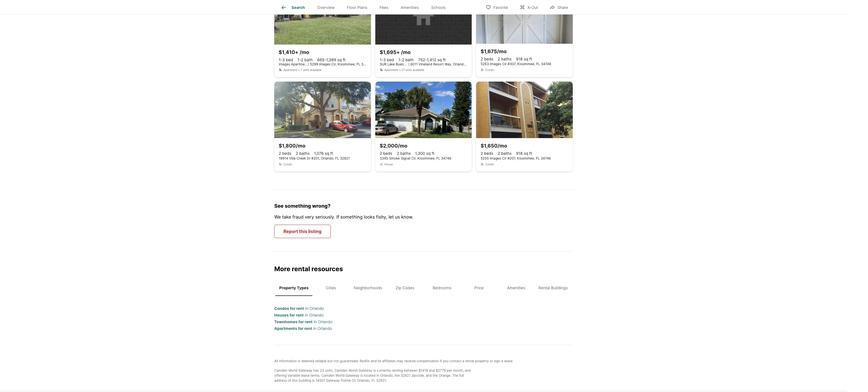 Task type: describe. For each thing, give the bounding box(es) containing it.
19914 villa creek dr #201, orlando, fl 32821
[[279, 156, 350, 160]]

photo of 5263 images cir #307, kissimmee, fl 34746 image
[[477, 0, 573, 44]]

villa
[[289, 156, 296, 160]]

floor
[[347, 5, 357, 10]]

plans
[[358, 5, 368, 10]]

0 horizontal spatial cir,
[[332, 62, 337, 66]]

house
[[385, 163, 393, 166]]

$1,695+
[[380, 49, 400, 55]]

/mo for $1,675 /mo
[[497, 48, 507, 54]]

2 up the 5263
[[481, 57, 483, 61]]

neighborhoods
[[354, 286, 382, 290]]

2 beds for $1,650
[[481, 151, 494, 156]]

sign
[[494, 359, 501, 363]]

looks
[[364, 214, 375, 220]]

photo of 5255 images cir #207, kissimmee, fl 34746 image
[[477, 82, 573, 138]]

know.
[[402, 214, 414, 220]]

1-3 bed for $1,410+
[[279, 57, 293, 62]]

townhomes
[[274, 320, 298, 324]]

tab list containing property types
[[274, 280, 573, 296]]

/mo for $1,410+ /mo
[[300, 49, 309, 55]]

$1419
[[419, 369, 428, 373]]

sur
[[380, 62, 387, 66]]

32821 for | 6011 vineland resort way, orlando, fl 32821
[[472, 62, 482, 66]]

sq right the 1,412
[[438, 57, 442, 62]]

918 for $1,675 /mo
[[516, 57, 523, 61]]

32821 inside the camden world gateway has 23 units. camden world gateway is currently renting between $1419 and $2779 per month, and offering variable lease terms. camden world gateway is located in orlando, the 32821 zipcode, and the orange. the full address of this building is 14501 gateway pointe cir orlando, fl 32821.
[[401, 374, 411, 378]]

share button
[[545, 1, 573, 13]]

918 sq ft for $1,650 /mo
[[516, 151, 533, 156]]

2 down $1,650 /mo
[[498, 151, 501, 156]]

$1,650 /mo
[[481, 143, 508, 149]]

1 the from the left
[[395, 374, 400, 378]]

34746 for $1,675 /mo
[[541, 62, 552, 66]]

is down terms.
[[312, 379, 315, 383]]

affiliates
[[383, 359, 396, 363]]

baths for $1,650 /mo
[[502, 151, 512, 156]]

see
[[274, 203, 284, 209]]

5263
[[481, 62, 489, 66]]

this inside the camden world gateway has 23 units. camden world gateway is currently renting between $1419 and $2779 per month, and offering variable lease terms. camden world gateway is located in orlando, the 32821 zipcode, and the orange. the full address of this building is 14501 gateway pointe cir orlando, fl 32821.
[[292, 379, 298, 383]]

information
[[279, 359, 297, 363]]

$2,000
[[380, 143, 398, 149]]

3345 smoke signal cir, kissimmee, fl 34746
[[380, 156, 452, 160]]

camden down units.
[[322, 374, 335, 378]]

$1,650
[[481, 143, 498, 149]]

of
[[288, 379, 291, 383]]

rental buildings
[[539, 286, 568, 290]]

creek
[[297, 156, 306, 160]]

2 up apartment • 7 units available
[[301, 57, 304, 62]]

and right $1419
[[429, 369, 435, 373]]

beds for $2,000
[[383, 151, 393, 156]]

1-3 bed for $1,695+
[[380, 57, 394, 62]]

located
[[364, 374, 376, 378]]

0 horizontal spatial amenities tab
[[395, 1, 425, 14]]

$1,410+ /mo
[[279, 49, 309, 55]]

918 sq ft for $1,675 /mo
[[516, 57, 533, 61]]

houses
[[274, 313, 289, 318]]

types
[[297, 286, 309, 290]]

photo of 3345 smoke signal cir, kissimmee, fl 34746 image
[[376, 82, 472, 138]]

2 up 5255
[[481, 151, 483, 156]]

27
[[402, 68, 405, 72]]

cir for $1,650 /mo
[[502, 156, 507, 160]]

/mo for $1,695+ /mo
[[401, 49, 411, 55]]

schools
[[431, 5, 446, 10]]

1,076
[[314, 151, 324, 156]]

1 vertical spatial rental
[[466, 359, 475, 363]]

$2,000 /mo
[[380, 143, 408, 149]]

all
[[274, 359, 278, 363]]

orlando, right way,
[[453, 62, 467, 66]]

us
[[395, 214, 400, 220]]

• for $1,410+
[[298, 68, 300, 72]]

orlando, down located
[[357, 379, 371, 383]]

available for $1,695+ /mo
[[413, 68, 425, 72]]

2 up smoke
[[397, 151, 399, 156]]

sq for $1,650 /mo
[[524, 151, 529, 156]]

rental buildings tab
[[535, 281, 572, 295]]

ft for $2,000 /mo
[[432, 151, 435, 156]]

lease.
[[505, 359, 514, 363]]

way,
[[445, 62, 452, 66]]

3 1- from the left
[[380, 57, 384, 62]]

condo for $1,675
[[486, 68, 494, 72]]

sur lake buena vista
[[380, 62, 415, 66]]

$1,675 /mo
[[481, 48, 507, 54]]

rental inside heading
[[292, 265, 310, 273]]

fees
[[380, 5, 389, 10]]

camden up offering
[[274, 369, 288, 373]]

overview
[[318, 5, 335, 10]]

floor plans tab
[[341, 1, 374, 14]]

tab list containing search
[[274, 0, 457, 14]]

cities
[[326, 286, 336, 290]]

or
[[490, 359, 493, 363]]

apartment for $1,695+
[[385, 68, 399, 72]]

/mo for $1,650 /mo
[[498, 143, 508, 149]]

baths for $1,675 /mo
[[502, 57, 512, 61]]

per
[[447, 369, 452, 373]]

5255 images cir #207, kissimmee, fl 34746
[[481, 156, 551, 160]]

gateway down units.
[[326, 379, 340, 383]]

orange.
[[439, 374, 452, 378]]

not
[[334, 359, 339, 363]]

images down $1,410+
[[279, 62, 290, 66]]

is up located
[[374, 369, 376, 373]]

condos for rent in orlando houses for rent in orlando townhomes for rent in orlando apartments for rent in orlando
[[274, 306, 333, 331]]

more
[[274, 265, 291, 273]]

kissimmee, for $1,650 /mo
[[517, 156, 535, 160]]

address
[[274, 379, 287, 383]]

terms.
[[311, 374, 321, 378]]

cir inside the camden world gateway has 23 units. camden world gateway is currently renting between $1419 and $2779 per month, and offering variable lease terms. camden world gateway is located in orlando, the 32821 zipcode, and the orange. the full address of this building is 14501 gateway pointe cir orlando, fl 32821.
[[352, 379, 356, 383]]

$2779
[[436, 369, 446, 373]]

offering
[[274, 374, 287, 378]]

all information is deemed reliable but not guaranteed. redfin and its affiliates may receive compensation if you contact a rental property or sign a lease.
[[274, 359, 514, 363]]

report this listing
[[284, 229, 322, 234]]

apartment • 7 units available
[[284, 68, 322, 72]]

x-out button
[[515, 1, 543, 13]]

2 | from the left
[[409, 62, 410, 66]]

ft right the 1,412
[[443, 57, 446, 62]]

search
[[292, 5, 305, 10]]

price
[[475, 286, 484, 290]]

1 horizontal spatial cir,
[[412, 156, 417, 160]]

beds for $1,650
[[485, 151, 494, 156]]

bath for $1,410+ /mo
[[305, 57, 313, 62]]

images apartments | 5299 images cir, kissimmee, fl 34746
[[279, 62, 372, 66]]

5255
[[481, 156, 489, 160]]

price tab
[[461, 281, 498, 295]]

• for $1,695+
[[399, 68, 401, 72]]

bedrooms
[[433, 286, 452, 290]]

photo of 6011 vineland resort way, orlando, fl 32821 image
[[376, 0, 472, 45]]

fees tab
[[374, 1, 395, 14]]

available for $1,410+ /mo
[[310, 68, 322, 72]]

and left its
[[371, 359, 377, 363]]

| 6011 vineland resort way, orlando, fl 32821
[[409, 62, 482, 66]]

units for $1,695+ /mo
[[406, 68, 412, 72]]

4 1- from the left
[[399, 57, 402, 62]]

but
[[328, 359, 333, 363]]

guaranteed.
[[340, 359, 359, 363]]

2 up 19914
[[279, 151, 281, 156]]

currently
[[377, 369, 391, 373]]

is left located
[[361, 374, 363, 378]]

2 1- from the left
[[298, 57, 301, 62]]

full
[[460, 374, 464, 378]]

gateway up pointe
[[346, 374, 360, 378]]

resources
[[312, 265, 343, 273]]

may
[[397, 359, 404, 363]]

report
[[284, 229, 298, 234]]

2 a from the left
[[502, 359, 504, 363]]

2 up creek
[[296, 151, 298, 156]]

0 horizontal spatial something
[[285, 203, 311, 209]]

overview tab
[[311, 1, 341, 14]]

/mo for $2,000 /mo
[[398, 143, 408, 149]]

pointe
[[341, 379, 351, 383]]

1-2 bath for $1,410+ /mo
[[298, 57, 313, 62]]

images right the 5263
[[490, 62, 502, 66]]

images right 5255
[[490, 156, 502, 160]]

1-2 bath for $1,695+ /mo
[[399, 57, 414, 62]]

dr
[[307, 156, 311, 160]]

2 baths for $1,800 /mo
[[296, 151, 310, 156]]

ft for $1,650 /mo
[[530, 151, 533, 156]]

7
[[301, 68, 302, 72]]

34746 for $2,000 /mo
[[441, 156, 452, 160]]

orlando, down currently
[[380, 374, 394, 378]]

between
[[404, 369, 418, 373]]



Task type: locate. For each thing, give the bounding box(es) containing it.
0 horizontal spatial available
[[310, 68, 322, 72]]

2 vertical spatial 32821
[[401, 374, 411, 378]]

apartment • 27 units available
[[385, 68, 425, 72]]

/mo up the 5263 images cir #307, kissimmee, fl 34746
[[497, 48, 507, 54]]

units right 7
[[303, 68, 309, 72]]

2 tab list from the top
[[274, 280, 573, 296]]

a right contact
[[463, 359, 465, 363]]

the
[[453, 374, 459, 378]]

1 horizontal spatial bed
[[387, 57, 394, 62]]

1 horizontal spatial 32821
[[401, 374, 411, 378]]

1 a from the left
[[463, 359, 465, 363]]

vista
[[407, 62, 415, 66]]

0 horizontal spatial bed
[[286, 57, 293, 62]]

1-3 bed
[[279, 57, 293, 62], [380, 57, 394, 62]]

reliable
[[315, 359, 327, 363]]

2 beds for $1,800
[[279, 151, 292, 156]]

1,300 sq ft
[[415, 151, 435, 156]]

1 units from the left
[[303, 68, 309, 72]]

2 3 from the left
[[384, 57, 386, 62]]

vineland
[[419, 62, 433, 66]]

apartment down lake
[[385, 68, 399, 72]]

1 horizontal spatial 3
[[384, 57, 386, 62]]

2 1-2 bath from the left
[[399, 57, 414, 62]]

kissimmee, for $1,675 /mo
[[518, 62, 536, 66]]

floor plans
[[347, 5, 368, 10]]

1 horizontal spatial amenities tab
[[498, 281, 535, 295]]

918
[[516, 57, 523, 61], [516, 151, 523, 156]]

0 vertical spatial cir
[[503, 62, 507, 66]]

lease
[[301, 374, 310, 378]]

and right month,
[[465, 369, 471, 373]]

5299
[[310, 62, 318, 66]]

cir right pointe
[[352, 379, 356, 383]]

1,389
[[326, 57, 336, 62]]

we
[[274, 214, 281, 220]]

baths for $1,800 /mo
[[299, 151, 310, 156]]

2 baths for $1,650 /mo
[[498, 151, 512, 156]]

0 vertical spatial amenities tab
[[395, 1, 425, 14]]

2 baths up #207,
[[498, 151, 512, 156]]

is left deemed
[[298, 359, 301, 363]]

ft up 5255 images cir #207, kissimmee, fl 34746
[[530, 151, 533, 156]]

918 for $1,650 /mo
[[516, 151, 523, 156]]

1 vertical spatial tab list
[[274, 280, 573, 296]]

2 beds for $1,675
[[481, 57, 494, 61]]

1-3 bed down $1,695+
[[380, 57, 394, 62]]

available down 5299
[[310, 68, 322, 72]]

32821 for 19914 villa creek dr #201, orlando, fl 32821
[[340, 156, 350, 160]]

favorite button
[[481, 1, 513, 13]]

1 bed from the left
[[286, 57, 293, 62]]

3 for $1,410+
[[283, 57, 285, 62]]

0 vertical spatial 918
[[516, 57, 523, 61]]

1 horizontal spatial apartment
[[385, 68, 399, 72]]

if
[[337, 214, 339, 220]]

2 units from the left
[[406, 68, 412, 72]]

bed for $1,695+
[[387, 57, 394, 62]]

beds up the 5263
[[485, 57, 494, 61]]

lake
[[388, 62, 395, 66]]

something
[[285, 203, 311, 209], [341, 214, 363, 220]]

2 bed from the left
[[387, 57, 394, 62]]

0 vertical spatial cir,
[[332, 62, 337, 66]]

kissimmee, for $2,000 /mo
[[418, 156, 436, 160]]

1 vertical spatial cir
[[502, 156, 507, 160]]

0 horizontal spatial 32821
[[340, 156, 350, 160]]

property types
[[280, 286, 309, 290]]

2 beds for $2,000
[[380, 151, 393, 156]]

1 available from the left
[[310, 68, 322, 72]]

1 1-2 bath from the left
[[298, 57, 313, 62]]

ft right "1,076"
[[331, 151, 333, 156]]

fl
[[537, 62, 540, 66], [357, 62, 361, 66], [468, 62, 472, 66], [336, 156, 339, 160], [437, 156, 441, 160], [536, 156, 540, 160], [372, 379, 376, 383]]

1 horizontal spatial bath
[[406, 57, 414, 62]]

ft right 1,300
[[432, 151, 435, 156]]

0 horizontal spatial 1-3 bed
[[279, 57, 293, 62]]

world down guaranteed.
[[349, 369, 358, 373]]

0 horizontal spatial this
[[292, 379, 298, 383]]

cir, down 1,300
[[412, 156, 417, 160]]

0 horizontal spatial the
[[395, 374, 400, 378]]

1 horizontal spatial units
[[406, 68, 412, 72]]

baths up #307,
[[502, 57, 512, 61]]

2 baths up creek
[[296, 151, 310, 156]]

1 horizontal spatial a
[[502, 359, 504, 363]]

0 horizontal spatial amenities
[[401, 5, 419, 10]]

0 vertical spatial something
[[285, 203, 311, 209]]

1 vertical spatial this
[[292, 379, 298, 383]]

apartments inside condos for rent in orlando houses for rent in orlando townhomes for rent in orlando apartments for rent in orlando
[[274, 326, 297, 331]]

1 vertical spatial something
[[341, 214, 363, 220]]

1 horizontal spatial this
[[299, 229, 307, 234]]

baths up signal
[[401, 151, 411, 156]]

this down variable
[[292, 379, 298, 383]]

/mo up creek
[[296, 143, 306, 149]]

2 horizontal spatial world
[[349, 369, 358, 373]]

/mo up vista
[[401, 49, 411, 55]]

19914
[[279, 156, 288, 160]]

share
[[558, 5, 569, 10]]

and down $1419
[[426, 374, 432, 378]]

0 horizontal spatial apartment
[[284, 68, 298, 72]]

beds for $1,800
[[282, 151, 292, 156]]

918 sq ft up the 5263 images cir #307, kissimmee, fl 34746
[[516, 57, 533, 61]]

this inside button
[[299, 229, 307, 234]]

1 horizontal spatial •
[[399, 68, 401, 72]]

gateway up located
[[359, 369, 373, 373]]

condo for $1,650
[[486, 163, 494, 166]]

bed down $1,410+
[[286, 57, 293, 62]]

2 vertical spatial cir
[[352, 379, 356, 383]]

zip codes
[[396, 286, 415, 290]]

| left 5299
[[308, 62, 309, 66]]

beds up 5255
[[485, 151, 494, 156]]

0 horizontal spatial |
[[308, 62, 309, 66]]

0 vertical spatial apartments
[[291, 62, 310, 66]]

sq for $2,000 /mo
[[427, 151, 431, 156]]

condo for $1,800
[[284, 163, 292, 166]]

sq right 1,389
[[338, 57, 342, 62]]

apartment for $1,410+
[[284, 68, 298, 72]]

beds for $1,675
[[485, 57, 494, 61]]

1 | from the left
[[308, 62, 309, 66]]

1 horizontal spatial available
[[413, 68, 425, 72]]

we take fraud very seriously. if something looks fishy, let us know.
[[274, 214, 414, 220]]

in
[[305, 306, 309, 311], [305, 313, 308, 318], [314, 320, 317, 324], [313, 326, 317, 331], [377, 374, 380, 378]]

tab list
[[274, 0, 457, 14], [274, 280, 573, 296]]

1 bath from the left
[[305, 57, 313, 62]]

bed down $1,695+
[[387, 57, 394, 62]]

#201,
[[312, 156, 320, 160]]

listing
[[308, 229, 322, 234]]

0 horizontal spatial rental
[[292, 265, 310, 273]]

1 horizontal spatial |
[[409, 62, 410, 66]]

condo down the 5263
[[486, 68, 494, 72]]

compensation
[[417, 359, 439, 363]]

bath up apartment • 27 units available
[[406, 57, 414, 62]]

images right 5299
[[319, 62, 331, 66]]

1,076 sq ft
[[314, 151, 333, 156]]

1-3 bed down $1,410+
[[279, 57, 293, 62]]

665-1,389 sq ft
[[317, 57, 346, 62]]

#307,
[[508, 62, 517, 66]]

in inside the camden world gateway has 23 units. camden world gateway is currently renting between $1419 and $2779 per month, and offering variable lease terms. camden world gateway is located in orlando, the 32821 zipcode, and the orange. the full address of this building is 14501 gateway pointe cir orlando, fl 32821.
[[377, 374, 380, 378]]

month,
[[453, 369, 464, 373]]

you
[[443, 359, 449, 363]]

1 vertical spatial 918 sq ft
[[516, 151, 533, 156]]

0 horizontal spatial 3
[[283, 57, 285, 62]]

2 the from the left
[[433, 374, 438, 378]]

2 beds up 3345 at the left top
[[380, 151, 393, 156]]

baths up #207,
[[502, 151, 512, 156]]

cir for $1,675 /mo
[[503, 62, 507, 66]]

1 tab list from the top
[[274, 0, 457, 14]]

/mo for $1,800 /mo
[[296, 143, 306, 149]]

2 beds up 19914
[[279, 151, 292, 156]]

918 sq ft up 5255 images cir #207, kissimmee, fl 34746
[[516, 151, 533, 156]]

32821.
[[377, 379, 387, 383]]

sq for $1,675 /mo
[[524, 57, 529, 61]]

1 1- from the left
[[279, 57, 283, 62]]

kissimmee, right #307,
[[518, 62, 536, 66]]

available down 6011
[[413, 68, 425, 72]]

camden world gateway has 23 units. camden world gateway is currently renting between $1419 and $2779 per month, and offering variable lease terms. camden world gateway is located in orlando, the 32821 zipcode, and the orange. the full address of this building is 14501 gateway pointe cir orlando, fl 32821.
[[274, 369, 471, 383]]

34746
[[541, 62, 552, 66], [362, 62, 372, 66], [441, 156, 452, 160], [541, 156, 551, 160]]

1 horizontal spatial 1-2 bath
[[399, 57, 414, 62]]

rental
[[539, 286, 550, 290]]

contact
[[450, 359, 462, 363]]

0 horizontal spatial 1-2 bath
[[298, 57, 313, 62]]

$1,800 /mo
[[279, 143, 306, 149]]

orlando, down 1,076 sq ft
[[321, 156, 335, 160]]

more rental resources heading
[[274, 265, 573, 280]]

1- down $1,410+
[[279, 57, 283, 62]]

918 up the 5263 images cir #307, kissimmee, fl 34746
[[516, 57, 523, 61]]

2 baths up #307,
[[498, 57, 512, 61]]

$1,675
[[481, 48, 497, 54]]

property
[[476, 359, 489, 363]]

1 vertical spatial amenities
[[507, 286, 526, 290]]

0 vertical spatial 918 sq ft
[[516, 57, 533, 61]]

2 available from the left
[[413, 68, 425, 72]]

0 vertical spatial rental
[[292, 265, 310, 273]]

752-
[[419, 57, 427, 62]]

beds up 19914
[[282, 151, 292, 156]]

take
[[282, 214, 291, 220]]

variable
[[288, 374, 300, 378]]

23
[[320, 369, 324, 373]]

cities tab
[[313, 281, 350, 295]]

2 beds up 5255
[[481, 151, 494, 156]]

0 horizontal spatial a
[[463, 359, 465, 363]]

property types tab
[[276, 281, 313, 295]]

bath up apartment • 7 units available
[[305, 57, 313, 62]]

1 horizontal spatial something
[[341, 214, 363, 220]]

1- down $1,695+ /mo
[[399, 57, 402, 62]]

neighborhoods tab
[[350, 281, 387, 295]]

schools tab
[[425, 1, 452, 14]]

2 beds
[[481, 57, 494, 61], [279, 151, 292, 156], [380, 151, 393, 156], [481, 151, 494, 156]]

32821
[[472, 62, 482, 66], [340, 156, 350, 160], [401, 374, 411, 378]]

3 for $1,695+
[[384, 57, 386, 62]]

baths for $2,000 /mo
[[401, 151, 411, 156]]

kissimmee, down 1,300 sq ft
[[418, 156, 436, 160]]

1 3 from the left
[[283, 57, 285, 62]]

3345
[[380, 156, 388, 160]]

apartment
[[284, 68, 298, 72], [385, 68, 399, 72]]

sq for $1,800 /mo
[[325, 151, 329, 156]]

2 baths for $2,000 /mo
[[397, 151, 411, 156]]

• left 27 in the top of the page
[[399, 68, 401, 72]]

condo down 19914
[[284, 163, 292, 166]]

1 horizontal spatial world
[[336, 374, 345, 378]]

/mo right $1,410+
[[300, 49, 309, 55]]

0 vertical spatial this
[[299, 229, 307, 234]]

bath
[[305, 57, 313, 62], [406, 57, 414, 62]]

1 horizontal spatial 1-3 bed
[[380, 57, 394, 62]]

1-2 bath up apartment • 27 units available
[[399, 57, 414, 62]]

0 horizontal spatial •
[[298, 68, 300, 72]]

apartments up 7
[[291, 62, 310, 66]]

2 • from the left
[[399, 68, 401, 72]]

smoke
[[389, 156, 400, 160]]

something up fraud on the bottom
[[285, 203, 311, 209]]

1 vertical spatial apartments
[[274, 326, 297, 331]]

2 918 from the top
[[516, 151, 523, 156]]

see something wrong?
[[274, 203, 331, 209]]

sq right "1,076"
[[325, 151, 329, 156]]

1 vertical spatial 32821
[[340, 156, 350, 160]]

cir left #207,
[[502, 156, 507, 160]]

photo of 5299 images cir, kissimmee, fl 34746 image
[[274, 0, 371, 45]]

2 left vista
[[402, 57, 405, 62]]

1-2 bath
[[298, 57, 313, 62], [399, 57, 414, 62]]

renting
[[392, 369, 403, 373]]

camden down not
[[335, 369, 348, 373]]

bedrooms tab
[[424, 281, 461, 295]]

fraud
[[293, 214, 304, 220]]

| left 6011
[[409, 62, 410, 66]]

1 • from the left
[[298, 68, 300, 72]]

1 vertical spatial 918
[[516, 151, 523, 156]]

condo down 5255
[[486, 163, 494, 166]]

0 horizontal spatial units
[[303, 68, 309, 72]]

/mo
[[497, 48, 507, 54], [300, 49, 309, 55], [401, 49, 411, 55], [296, 143, 306, 149], [398, 143, 408, 149], [498, 143, 508, 149]]

3
[[283, 57, 285, 62], [384, 57, 386, 62]]

2 baths up signal
[[397, 151, 411, 156]]

apartments down townhomes
[[274, 326, 297, 331]]

1 horizontal spatial the
[[433, 374, 438, 378]]

for
[[290, 306, 296, 311], [290, 313, 295, 318], [299, 320, 304, 324], [298, 326, 304, 331]]

bed for $1,410+
[[286, 57, 293, 62]]

1 918 from the top
[[516, 57, 523, 61]]

• left 7
[[298, 68, 300, 72]]

units right 27 in the top of the page
[[406, 68, 412, 72]]

condos
[[274, 306, 289, 311]]

fishy,
[[376, 214, 388, 220]]

•
[[298, 68, 300, 72], [399, 68, 401, 72]]

2 1-3 bed from the left
[[380, 57, 394, 62]]

1 vertical spatial amenities tab
[[498, 281, 535, 295]]

ft right 1,389
[[343, 57, 346, 62]]

kissimmee, right 1,389
[[338, 62, 356, 66]]

2 918 sq ft from the top
[[516, 151, 533, 156]]

665-
[[317, 57, 326, 62]]

ft for $1,675 /mo
[[530, 57, 533, 61]]

the down renting
[[395, 374, 400, 378]]

2 up 3345 at the left top
[[380, 151, 382, 156]]

redfin
[[360, 359, 370, 363]]

building
[[299, 379, 311, 383]]

seriously.
[[316, 214, 335, 220]]

0 vertical spatial tab list
[[274, 0, 457, 14]]

0 vertical spatial amenities
[[401, 5, 419, 10]]

1-2 bath up apartment • 7 units available
[[298, 57, 313, 62]]

2 baths for $1,675 /mo
[[498, 57, 512, 61]]

units for $1,410+ /mo
[[303, 68, 309, 72]]

units.
[[325, 369, 334, 373]]

1 horizontal spatial rental
[[466, 359, 475, 363]]

bath for $1,695+ /mo
[[406, 57, 414, 62]]

2 apartment from the left
[[385, 68, 399, 72]]

photo of 19914 villa creek dr #201, orlando, fl 32821 image
[[274, 82, 371, 138]]

0 vertical spatial 32821
[[472, 62, 482, 66]]

zip codes tab
[[387, 281, 424, 295]]

codes
[[403, 286, 415, 290]]

report this listing button
[[274, 225, 331, 238]]

34746 for $1,650 /mo
[[541, 156, 551, 160]]

2 down $1,675 /mo
[[498, 57, 501, 61]]

/mo up 5255 images cir #207, kissimmee, fl 34746
[[498, 143, 508, 149]]

beds
[[485, 57, 494, 61], [282, 151, 292, 156], [383, 151, 393, 156], [485, 151, 494, 156]]

sq up the 5263 images cir #307, kissimmee, fl 34746
[[524, 57, 529, 61]]

3 down $1,410+
[[283, 57, 285, 62]]

rental right more
[[292, 265, 310, 273]]

#207,
[[508, 156, 516, 160]]

amenities tab
[[395, 1, 425, 14], [498, 281, 535, 295]]

this left the listing
[[299, 229, 307, 234]]

1 918 sq ft from the top
[[516, 57, 533, 61]]

$1,695+ /mo
[[380, 49, 411, 55]]

1,412
[[427, 57, 437, 62]]

2 bath from the left
[[406, 57, 414, 62]]

1 horizontal spatial amenities
[[507, 286, 526, 290]]

2 beds up the 5263
[[481, 57, 494, 61]]

sq up 5255 images cir #207, kissimmee, fl 34746
[[524, 151, 529, 156]]

baths up creek
[[299, 151, 310, 156]]

apartment left 7
[[284, 68, 298, 72]]

orlando,
[[453, 62, 467, 66], [321, 156, 335, 160], [380, 374, 394, 378], [357, 379, 371, 383]]

0 horizontal spatial bath
[[305, 57, 313, 62]]

let
[[389, 214, 394, 220]]

a right sign
[[502, 359, 504, 363]]

ft for $1,800 /mo
[[331, 151, 333, 156]]

rent
[[297, 306, 304, 311], [296, 313, 304, 318], [305, 320, 313, 324], [305, 326, 312, 331]]

sq
[[524, 57, 529, 61], [338, 57, 342, 62], [438, 57, 442, 62], [325, 151, 329, 156], [427, 151, 431, 156], [524, 151, 529, 156]]

0 horizontal spatial world
[[289, 369, 298, 373]]

2 horizontal spatial 32821
[[472, 62, 482, 66]]

1 vertical spatial cir,
[[412, 156, 417, 160]]

the down $2779 in the right bottom of the page
[[433, 374, 438, 378]]

cir, right 665-
[[332, 62, 337, 66]]

1 1-3 bed from the left
[[279, 57, 293, 62]]

gateway
[[299, 369, 313, 373], [359, 369, 373, 373], [346, 374, 360, 378], [326, 379, 340, 383]]

search link
[[281, 4, 305, 11]]

1 apartment from the left
[[284, 68, 298, 72]]

fl inside the camden world gateway has 23 units. camden world gateway is currently renting between $1419 and $2779 per month, and offering variable lease terms. camden world gateway is located in orlando, the 32821 zipcode, and the orange. the full address of this building is 14501 gateway pointe cir orlando, fl 32821.
[[372, 379, 376, 383]]

$1,410+
[[279, 49, 299, 55]]

gateway up lease
[[299, 369, 313, 373]]



Task type: vqa. For each thing, say whether or not it's contained in the screenshot.
left El Cerrito
no



